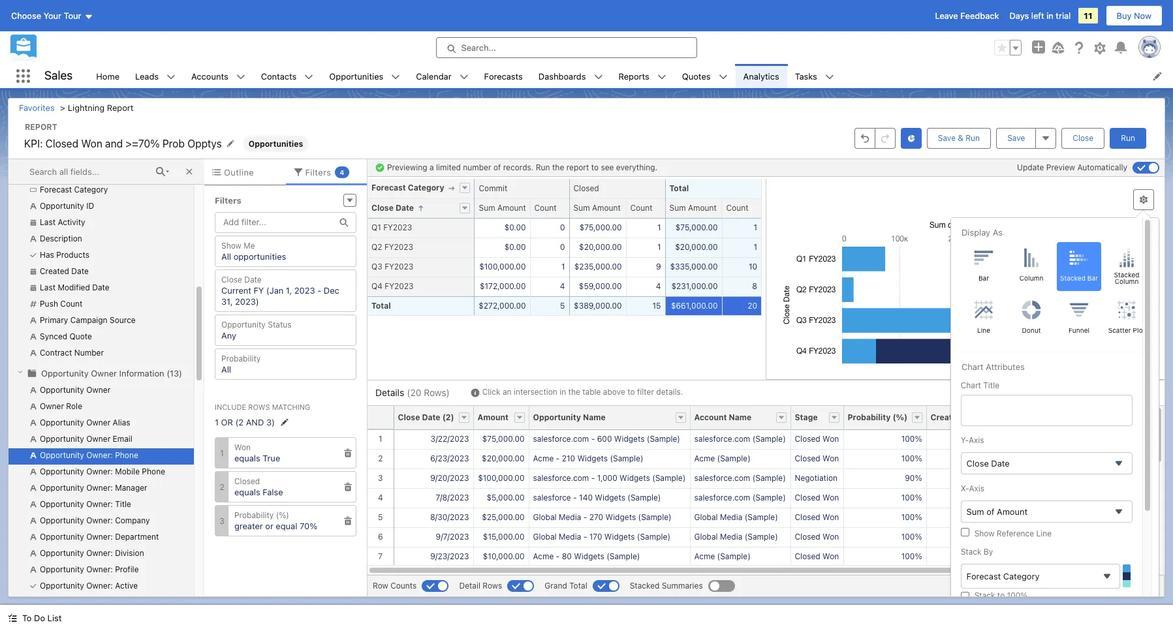Task type: describe. For each thing, give the bounding box(es) containing it.
do
[[34, 613, 45, 624]]

forecasts link
[[477, 64, 531, 88]]

tour
[[64, 10, 81, 21]]

opportunities list item
[[322, 64, 409, 88]]

to do list
[[22, 613, 62, 624]]

to do list button
[[0, 606, 70, 632]]

search...
[[462, 42, 496, 53]]

now
[[1135, 10, 1152, 21]]

reports link
[[611, 64, 658, 88]]

sales
[[44, 69, 73, 82]]

reports list item
[[611, 64, 675, 88]]

days left in trial
[[1010, 10, 1072, 21]]

your
[[44, 10, 61, 21]]

search... button
[[436, 37, 697, 58]]

leave
[[936, 10, 959, 21]]

dashboards list item
[[531, 64, 611, 88]]

quotes
[[683, 71, 711, 81]]

text default image for accounts
[[236, 72, 245, 82]]

leave feedback link
[[936, 10, 1000, 21]]

analytics link
[[736, 64, 788, 88]]

accounts link
[[184, 64, 236, 88]]

opportunities link
[[322, 64, 392, 88]]

text default image for leads
[[167, 72, 176, 82]]

text default image for opportunities
[[392, 72, 401, 82]]

text default image for quotes
[[719, 72, 728, 82]]

11
[[1085, 10, 1093, 21]]

contacts
[[261, 71, 297, 81]]

leads list item
[[127, 64, 184, 88]]

dashboards
[[539, 71, 586, 81]]

calendar list item
[[409, 64, 477, 88]]

analytics
[[744, 71, 780, 81]]

buy now
[[1117, 10, 1152, 21]]

text default image for reports
[[658, 72, 667, 82]]

leads
[[135, 71, 159, 81]]

trial
[[1057, 10, 1072, 21]]

list
[[47, 613, 62, 624]]

home link
[[88, 64, 127, 88]]

contacts link
[[253, 64, 305, 88]]

accounts
[[191, 71, 228, 81]]

quotes list item
[[675, 64, 736, 88]]



Task type: locate. For each thing, give the bounding box(es) containing it.
buy now button
[[1106, 5, 1163, 26]]

home
[[96, 71, 120, 81]]

group
[[995, 40, 1022, 56]]

text default image right accounts
[[236, 72, 245, 82]]

accounts list item
[[184, 64, 253, 88]]

text default image for dashboards
[[594, 72, 603, 82]]

text default image
[[460, 72, 469, 82], [658, 72, 667, 82], [826, 72, 835, 82]]

reports
[[619, 71, 650, 81]]

opportunities
[[329, 71, 384, 81]]

to
[[22, 613, 32, 624]]

text default image inside to do list button
[[8, 614, 17, 623]]

text default image right quotes
[[719, 72, 728, 82]]

list containing home
[[88, 64, 1174, 88]]

3 text default image from the left
[[826, 72, 835, 82]]

leads link
[[127, 64, 167, 88]]

contacts list item
[[253, 64, 322, 88]]

text default image inside quotes list item
[[719, 72, 728, 82]]

2 horizontal spatial text default image
[[826, 72, 835, 82]]

text default image right the tasks
[[826, 72, 835, 82]]

text default image right contacts at the left of page
[[305, 72, 314, 82]]

text default image inside tasks list item
[[826, 72, 835, 82]]

in
[[1047, 10, 1054, 21]]

choose
[[11, 10, 41, 21]]

days
[[1010, 10, 1030, 21]]

text default image for calendar
[[460, 72, 469, 82]]

choose your tour
[[11, 10, 81, 21]]

calendar link
[[409, 64, 460, 88]]

tasks
[[796, 71, 818, 81]]

calendar
[[416, 71, 452, 81]]

text default image inside "leads" list item
[[167, 72, 176, 82]]

text default image inside accounts list item
[[236, 72, 245, 82]]

text default image left to
[[8, 614, 17, 623]]

text default image left calendar
[[392, 72, 401, 82]]

forecasts
[[484, 71, 523, 81]]

text default image for tasks
[[826, 72, 835, 82]]

buy
[[1117, 10, 1132, 21]]

text default image inside opportunities list item
[[392, 72, 401, 82]]

feedback
[[961, 10, 1000, 21]]

text default image inside contacts list item
[[305, 72, 314, 82]]

text default image left reports
[[594, 72, 603, 82]]

leave feedback
[[936, 10, 1000, 21]]

text default image inside dashboards list item
[[594, 72, 603, 82]]

text default image right leads
[[167, 72, 176, 82]]

left
[[1032, 10, 1045, 21]]

text default image right calendar
[[460, 72, 469, 82]]

text default image inside calendar list item
[[460, 72, 469, 82]]

text default image inside reports list item
[[658, 72, 667, 82]]

dashboards link
[[531, 64, 594, 88]]

2 text default image from the left
[[658, 72, 667, 82]]

list
[[88, 64, 1174, 88]]

text default image for contacts
[[305, 72, 314, 82]]

choose your tour button
[[10, 5, 94, 26]]

text default image right reports
[[658, 72, 667, 82]]

quotes link
[[675, 64, 719, 88]]

1 horizontal spatial text default image
[[658, 72, 667, 82]]

1 text default image from the left
[[460, 72, 469, 82]]

tasks link
[[788, 64, 826, 88]]

0 horizontal spatial text default image
[[460, 72, 469, 82]]

text default image
[[167, 72, 176, 82], [236, 72, 245, 82], [305, 72, 314, 82], [392, 72, 401, 82], [594, 72, 603, 82], [719, 72, 728, 82], [8, 614, 17, 623]]

tasks list item
[[788, 64, 843, 88]]



Task type: vqa. For each thing, say whether or not it's contained in the screenshot.
Calendar
yes



